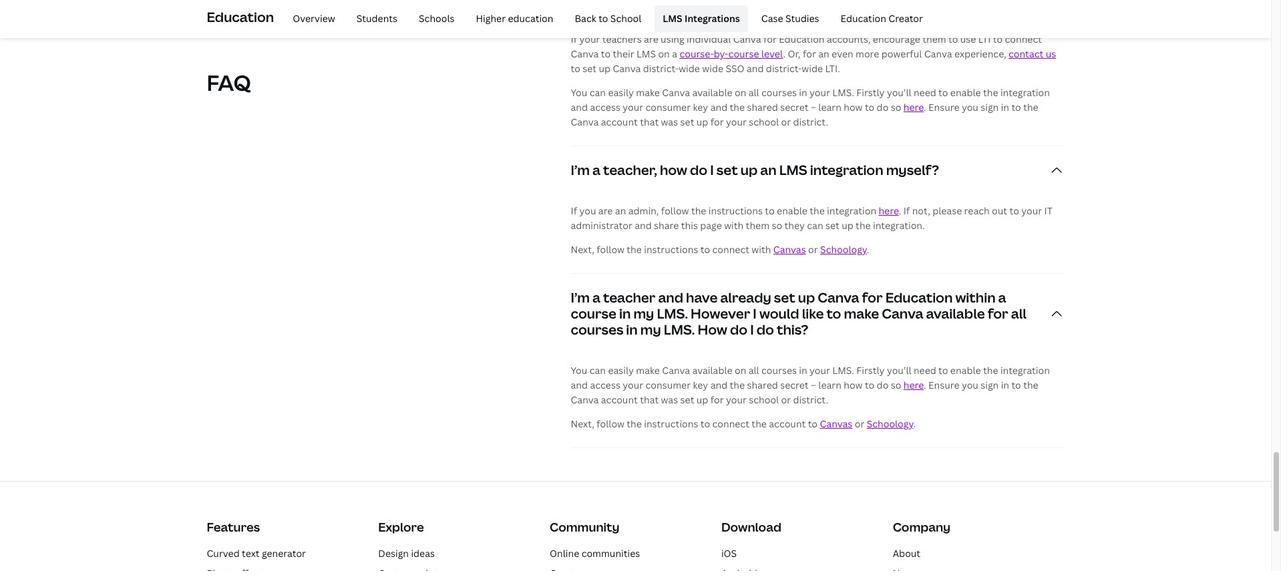 Task type: locate. For each thing, give the bounding box(es) containing it.
up inside course-by-course level . or, for an even more powerful canva experience, contact us to set up canva district-wide wide sso and district-wide lti.
[[599, 62, 611, 75]]

1 vertical spatial schoology link
[[867, 418, 913, 430]]

them left use
[[923, 33, 946, 46]]

0 vertical spatial you'll
[[887, 86, 911, 99]]

here link
[[904, 101, 924, 114], [879, 205, 899, 217], [904, 379, 924, 392]]

here for topmost here link
[[904, 101, 924, 114]]

1 vertical spatial firstly
[[857, 364, 885, 377]]

instructions
[[709, 205, 763, 217], [644, 243, 698, 256], [644, 418, 698, 430]]

1 vertical spatial district.
[[793, 394, 828, 406]]

1 vertical spatial courses
[[571, 321, 623, 339]]

a down using
[[672, 48, 677, 60]]

how
[[844, 101, 863, 114], [660, 161, 687, 179], [844, 379, 863, 392]]

i
[[710, 161, 714, 179], [753, 305, 757, 323], [750, 321, 754, 339]]

lms inside "link"
[[663, 12, 682, 25]]

2 was from the top
[[661, 394, 678, 406]]

school up 'next, follow the instructions to connect the account to canvas or schoology .' on the bottom of the page
[[749, 394, 779, 406]]

0 vertical spatial canvas
[[773, 243, 806, 256]]

next, follow the instructions to connect the account to canvas or schoology .
[[571, 418, 916, 430]]

lms inside dropdown button
[[779, 161, 807, 179]]

canvas link
[[773, 243, 806, 256], [820, 418, 853, 430]]

1 vertical spatial easily
[[608, 364, 634, 377]]

sign for here link associated with education
[[981, 379, 999, 392]]

0 vertical spatial courses
[[761, 86, 797, 99]]

1 vertical spatial here
[[879, 205, 899, 217]]

2 vertical spatial here
[[904, 379, 924, 392]]

2 – from the top
[[811, 379, 816, 392]]

0 vertical spatial i'm
[[571, 161, 590, 179]]

account
[[601, 116, 638, 129], [601, 394, 638, 406], [769, 418, 806, 430]]

an up "if you are an admin, follow the instructions to enable the integration here"
[[760, 161, 777, 179]]

courses down this?
[[761, 364, 797, 377]]

an inside dropdown button
[[760, 161, 777, 179]]

0 vertical spatial –
[[811, 101, 816, 114]]

can inside . if not, please reach out to your it administrator and share this page with them so they can set up the integration.
[[807, 219, 823, 232]]

0 horizontal spatial wide
[[679, 62, 700, 75]]

lms right their
[[637, 48, 656, 60]]

0 vertical spatial consumer
[[646, 101, 691, 114]]

1 i'm from the top
[[571, 161, 590, 179]]

0 vertical spatial district.
[[793, 116, 828, 129]]

2 vertical spatial so
[[891, 379, 901, 392]]

1 school from the top
[[749, 116, 779, 129]]

an left admin,
[[615, 205, 626, 217]]

in
[[799, 86, 807, 99], [1001, 101, 1009, 114], [619, 305, 631, 323], [626, 321, 638, 339], [799, 364, 807, 377], [1001, 379, 1009, 392]]

next, for i'm a teacher and have already set up canva for education within a course in my lms. however i would like to make canva available for all courses in my lms. how do i do this?
[[571, 418, 594, 430]]

lms up using
[[663, 12, 682, 25]]

2 vertical spatial here link
[[904, 379, 924, 392]]

if left not, at right top
[[904, 205, 910, 217]]

0 horizontal spatial lms
[[637, 48, 656, 60]]

2 consumer from the top
[[646, 379, 691, 392]]

1 you from the top
[[571, 86, 587, 99]]

0 vertical spatial canvas link
[[773, 243, 806, 256]]

0 vertical spatial lms
[[663, 12, 682, 25]]

0 vertical spatial easily
[[608, 86, 634, 99]]

2 . ensure you sign in to the canva account that was set up for your school or district. from the top
[[571, 379, 1039, 406]]

1 vertical spatial access
[[590, 379, 620, 392]]

i inside i'm a teacher, how do i set up an lms integration myself? dropdown button
[[710, 161, 714, 179]]

1 vertical spatial with
[[752, 243, 771, 256]]

1 vertical spatial lms
[[637, 48, 656, 60]]

to
[[599, 12, 608, 25], [949, 33, 958, 46], [993, 33, 1003, 46], [601, 48, 611, 60], [571, 62, 580, 75], [939, 86, 948, 99], [865, 101, 875, 114], [1012, 101, 1021, 114], [765, 205, 775, 217], [1010, 205, 1019, 217], [701, 243, 710, 256], [827, 305, 841, 323], [939, 364, 948, 377], [865, 379, 875, 392], [1012, 379, 1021, 392], [701, 418, 710, 430], [808, 418, 818, 430]]

secret
[[780, 101, 809, 114], [780, 379, 809, 392]]

0 vertical spatial an
[[818, 48, 829, 60]]

connect for i'm a teacher, how do i set up an lms integration myself?
[[712, 243, 749, 256]]

need
[[914, 86, 936, 99], [914, 364, 936, 377]]

courses inside i'm a teacher and have already set up canva for education within a course in my lms. however i would like to make canva available for all courses in my lms. how do i do this?
[[571, 321, 623, 339]]

next,
[[571, 243, 594, 256], [571, 418, 594, 430]]

use
[[960, 33, 976, 46]]

2 district- from the left
[[766, 62, 802, 75]]

account for topmost here link
[[601, 116, 638, 129]]

2 school from the top
[[749, 394, 779, 406]]

up inside i'm a teacher, how do i set up an lms integration myself? dropdown button
[[741, 161, 758, 179]]

1 – from the top
[[811, 101, 816, 114]]

0 horizontal spatial course
[[571, 305, 616, 323]]

available inside i'm a teacher and have already set up canva for education within a course in my lms. however i would like to make canva available for all courses in my lms. how do i do this?
[[926, 305, 985, 323]]

1 next, from the top
[[571, 243, 594, 256]]

up
[[599, 62, 611, 75], [697, 116, 708, 129], [741, 161, 758, 179], [842, 219, 854, 232], [798, 289, 815, 307], [697, 394, 708, 406]]

higher education
[[476, 12, 553, 25]]

lms integrations link
[[655, 5, 748, 32]]

if inside if your teachers are using individual canva for education accounts, encourage them to use lti to connect canva to their lms on a
[[571, 33, 577, 46]]

are left using
[[644, 33, 658, 46]]

key down the course-
[[693, 101, 708, 114]]

1 vertical spatial so
[[772, 219, 782, 232]]

education up or, at the top of page
[[779, 33, 825, 46]]

lms up . if not, please reach out to your it administrator and share this page with them so they can set up the integration.
[[779, 161, 807, 179]]

1 vertical spatial follow
[[597, 243, 625, 256]]

secret down this?
[[780, 379, 809, 392]]

1 vertical spatial available
[[926, 305, 985, 323]]

1 vertical spatial ensure
[[929, 379, 960, 392]]

education creator
[[841, 12, 923, 25]]

1 vertical spatial how
[[660, 161, 687, 179]]

2 horizontal spatial wide
[[802, 62, 823, 75]]

key down 'how'
[[693, 379, 708, 392]]

1 vertical spatial secret
[[780, 379, 809, 392]]

on down using
[[658, 48, 670, 60]]

0 vertical spatial course
[[728, 48, 759, 60]]

2 district. from the top
[[793, 394, 828, 406]]

integration
[[1001, 86, 1050, 99], [810, 161, 883, 179], [827, 205, 876, 217], [1001, 364, 1050, 377]]

case
[[761, 12, 783, 25]]

2 you'll from the top
[[887, 364, 911, 377]]

follow
[[661, 205, 689, 217], [597, 243, 625, 256], [597, 418, 625, 430]]

2 vertical spatial on
[[735, 364, 746, 377]]

follow for teacher
[[597, 418, 625, 430]]

secret for here link associated with education
[[780, 379, 809, 392]]

2 i'm from the top
[[571, 289, 590, 307]]

how inside dropdown button
[[660, 161, 687, 179]]

i'm a teacher, how do i set up an lms integration myself? button
[[571, 147, 1064, 195]]

2 vertical spatial connect
[[712, 418, 749, 430]]

2 need from the top
[[914, 364, 936, 377]]

1 vertical spatial i'm
[[571, 289, 590, 307]]

0 vertical spatial all
[[749, 86, 759, 99]]

higher
[[476, 12, 506, 25]]

on down sso
[[735, 86, 746, 99]]

1 horizontal spatial wide
[[702, 62, 723, 75]]

2 next, from the top
[[571, 418, 594, 430]]

1 secret from the top
[[780, 101, 809, 114]]

please
[[933, 205, 962, 217]]

0 vertical spatial you
[[571, 86, 587, 99]]

. inside . if not, please reach out to your it administrator and share this page with them so they can set up the integration.
[[899, 205, 901, 217]]

1 that from the top
[[640, 116, 659, 129]]

1 horizontal spatial are
[[644, 33, 658, 46]]

or
[[781, 116, 791, 129], [808, 243, 818, 256], [781, 394, 791, 406], [855, 418, 865, 430]]

1 vertical spatial key
[[693, 379, 708, 392]]

us
[[1046, 48, 1056, 60]]

experience,
[[955, 48, 1006, 60]]

0 horizontal spatial canvas link
[[773, 243, 806, 256]]

a left teacher,
[[592, 161, 600, 179]]

0 vertical spatial here link
[[904, 101, 924, 114]]

0 vertical spatial shared
[[747, 101, 778, 114]]

2 secret from the top
[[780, 379, 809, 392]]

0 vertical spatial instructions
[[709, 205, 763, 217]]

you
[[962, 101, 979, 114], [579, 205, 596, 217], [962, 379, 979, 392]]

1 vertical spatial course
[[571, 305, 616, 323]]

if down back
[[571, 33, 577, 46]]

shared down level
[[747, 101, 778, 114]]

0 vertical spatial access
[[590, 101, 620, 114]]

course-by-course level link
[[680, 48, 783, 60]]

would
[[759, 305, 799, 323]]

2 vertical spatial all
[[749, 364, 759, 377]]

lms inside if your teachers are using individual canva for education accounts, encourage them to use lti to connect canva to their lms on a
[[637, 48, 656, 60]]

instructions for do
[[644, 243, 698, 256]]

1 vertical spatial you
[[571, 364, 587, 377]]

0 vertical spatial key
[[693, 101, 708, 114]]

i'm left teacher,
[[571, 161, 590, 179]]

for inside if your teachers are using individual canva for education accounts, encourage them to use lti to connect canva to their lms on a
[[763, 33, 777, 46]]

0 horizontal spatial district-
[[643, 62, 679, 75]]

. ensure you sign in to the canva account that was set up for your school or district.
[[571, 101, 1039, 129], [571, 379, 1039, 406]]

all right within
[[1011, 305, 1027, 323]]

school up i'm a teacher, how do i set up an lms integration myself?
[[749, 116, 779, 129]]

secret for topmost here link
[[780, 101, 809, 114]]

1 vertical spatial learn
[[819, 379, 842, 392]]

2 sign from the top
[[981, 379, 999, 392]]

0 vertical spatial how
[[844, 101, 863, 114]]

if for if you are an admin, follow the instructions to enable the integration here
[[571, 205, 577, 217]]

0 vertical spatial you
[[962, 101, 979, 114]]

2 horizontal spatial lms
[[779, 161, 807, 179]]

easily
[[608, 86, 634, 99], [608, 364, 634, 377]]

0 vertical spatial connect
[[1005, 33, 1042, 46]]

my down teacher
[[640, 321, 661, 339]]

0 vertical spatial school
[[749, 116, 779, 129]]

1 vertical spatial are
[[598, 205, 613, 217]]

1 sign from the top
[[981, 101, 999, 114]]

set inside course-by-course level . or, for an even more powerful canva experience, contact us to set up canva district-wide wide sso and district-wide lti.
[[583, 62, 597, 75]]

integrations
[[685, 12, 740, 25]]

1 vertical spatial them
[[746, 219, 770, 232]]

school for here link associated with education
[[749, 394, 779, 406]]

or,
[[788, 48, 801, 60]]

0 horizontal spatial with
[[724, 219, 744, 232]]

make inside i'm a teacher and have already set up canva for education within a course in my lms. however i would like to make canva available for all courses in my lms. how do i do this?
[[844, 305, 879, 323]]

and
[[747, 62, 764, 75], [571, 101, 588, 114], [710, 101, 728, 114], [635, 219, 652, 232], [658, 289, 683, 307], [571, 379, 588, 392], [710, 379, 728, 392]]

online
[[550, 547, 579, 560]]

education left within
[[886, 289, 953, 307]]

– for topmost here link
[[811, 101, 816, 114]]

all down course-by-course level link
[[749, 86, 759, 99]]

1 vertical spatial –
[[811, 379, 816, 392]]

online communities
[[550, 547, 640, 560]]

menu bar
[[279, 5, 931, 32]]

here link for education
[[904, 379, 924, 392]]

0 vertical spatial that
[[640, 116, 659, 129]]

education up the accounts, at the right of the page
[[841, 12, 886, 25]]

courses down level
[[761, 86, 797, 99]]

them down "if you are an admin, follow the instructions to enable the integration here"
[[746, 219, 770, 232]]

. ensure you sign in to the canva account that was set up for your school or district. down lti.
[[571, 101, 1039, 129]]

creator
[[889, 12, 923, 25]]

to inside i'm a teacher and have already set up canva for education within a course in my lms. however i would like to make canva available for all courses in my lms. how do i do this?
[[827, 305, 841, 323]]

set
[[583, 62, 597, 75], [680, 116, 694, 129], [717, 161, 738, 179], [826, 219, 840, 232], [774, 289, 795, 307], [680, 394, 694, 406]]

district.
[[793, 116, 828, 129], [793, 394, 828, 406]]

faq
[[207, 68, 251, 97]]

0 vertical spatial next,
[[571, 243, 594, 256]]

course-
[[680, 48, 714, 60]]

1 vertical spatial an
[[760, 161, 777, 179]]

are inside if your teachers are using individual canva for education accounts, encourage them to use lti to connect canva to their lms on a
[[644, 33, 658, 46]]

2 you can easily make canva available on all courses in your lms. firstly you'll need to enable the integration and access your consumer key and the shared secret – learn how to do so from the top
[[571, 364, 1050, 392]]

wide down 'by-' on the top
[[702, 62, 723, 75]]

secret down course-by-course level . or, for an even more powerful canva experience, contact us to set up canva district-wide wide sso and district-wide lti.
[[780, 101, 809, 114]]

consumer
[[646, 101, 691, 114], [646, 379, 691, 392]]

. ensure you sign in to the canva account that was set up for your school or district. down this?
[[571, 379, 1039, 406]]

0 horizontal spatial are
[[598, 205, 613, 217]]

curved
[[207, 547, 240, 560]]

0 vertical spatial so
[[891, 101, 901, 114]]

i'm
[[571, 161, 590, 179], [571, 289, 590, 307]]

menu bar containing overview
[[279, 5, 931, 32]]

to inside course-by-course level . or, for an even more powerful canva experience, contact us to set up canva district-wide wide sso and district-wide lti.
[[571, 62, 580, 75]]

2 learn from the top
[[819, 379, 842, 392]]

explore
[[378, 519, 424, 535]]

you can easily make canva available on all courses in your lms. firstly you'll need to enable the integration and access your consumer key and the shared secret – learn how to do so down this?
[[571, 364, 1050, 392]]

all
[[749, 86, 759, 99], [1011, 305, 1027, 323], [749, 364, 759, 377]]

0 vertical spatial secret
[[780, 101, 809, 114]]

1 shared from the top
[[747, 101, 778, 114]]

1 vertical spatial . ensure you sign in to the canva account that was set up for your school or district.
[[571, 379, 1039, 406]]

1 vertical spatial enable
[[777, 205, 807, 217]]

do
[[877, 101, 889, 114], [690, 161, 708, 179], [730, 321, 748, 339], [757, 321, 774, 339], [877, 379, 889, 392]]

0 vertical spatial make
[[636, 86, 660, 99]]

education up faq
[[207, 8, 274, 26]]

download
[[721, 519, 781, 535]]

2 vertical spatial account
[[769, 418, 806, 430]]

shared up 'next, follow the instructions to connect the account to canvas or schoology .' on the bottom of the page
[[747, 379, 778, 392]]

you can easily make canva available on all courses in your lms. firstly you'll need to enable the integration and access your consumer key and the shared secret – learn how to do so down lti.
[[571, 86, 1050, 114]]

1 need from the top
[[914, 86, 936, 99]]

need for here link associated with education
[[914, 364, 936, 377]]

them inside . if not, please reach out to your it administrator and share this page with them so they can set up the integration.
[[746, 219, 770, 232]]

design
[[378, 547, 409, 560]]

enable for topmost here link
[[950, 86, 981, 99]]

1 vertical spatial here link
[[879, 205, 899, 217]]

2 vertical spatial can
[[590, 364, 606, 377]]

2 vertical spatial available
[[692, 364, 732, 377]]

2 access from the top
[[590, 379, 620, 392]]

enable for here link associated with education
[[950, 364, 981, 377]]

so for here link associated with education
[[891, 379, 901, 392]]

was
[[661, 116, 678, 129], [661, 394, 678, 406]]

2 vertical spatial you
[[962, 379, 979, 392]]

ensure
[[929, 101, 960, 114], [929, 379, 960, 392]]

2 shared from the top
[[747, 379, 778, 392]]

1 vertical spatial account
[[601, 394, 638, 406]]

higher education link
[[468, 5, 561, 32]]

2 you from the top
[[571, 364, 587, 377]]

0 vertical spatial learn
[[819, 101, 842, 114]]

on up 'next, follow the instructions to connect the account to canvas or schoology .' on the bottom of the page
[[735, 364, 746, 377]]

2 horizontal spatial an
[[818, 48, 829, 60]]

accounts,
[[827, 33, 871, 46]]

2 firstly from the top
[[857, 364, 885, 377]]

on inside if your teachers are using individual canva for education accounts, encourage them to use lti to connect canva to their lms on a
[[658, 48, 670, 60]]

1 you can easily make canva available on all courses in your lms. firstly you'll need to enable the integration and access your consumer key and the shared secret – learn how to do so from the top
[[571, 86, 1050, 114]]

for inside course-by-course level . or, for an even more powerful canva experience, contact us to set up canva district-wide wide sso and district-wide lti.
[[803, 48, 816, 60]]

i'm inside i'm a teacher and have already set up canva for education within a course in my lms. however i would like to make canva available for all courses in my lms. how do i do this?
[[571, 289, 590, 307]]

an up lti.
[[818, 48, 829, 60]]

2 easily from the top
[[608, 364, 634, 377]]

how
[[698, 321, 727, 339]]

wide
[[679, 62, 700, 75], [702, 62, 723, 75], [802, 62, 823, 75]]

0 vertical spatial account
[[601, 116, 638, 129]]

lms.
[[833, 86, 854, 99], [657, 305, 688, 323], [664, 321, 695, 339], [833, 364, 854, 377]]

1 horizontal spatial with
[[752, 243, 771, 256]]

page
[[700, 219, 722, 232]]

are up administrator
[[598, 205, 613, 217]]

wide down the course-
[[679, 62, 700, 75]]

0 vertical spatial was
[[661, 116, 678, 129]]

company
[[893, 519, 951, 535]]

school
[[610, 12, 641, 25]]

the
[[983, 86, 998, 99], [730, 101, 745, 114], [1023, 101, 1039, 114], [691, 205, 706, 217], [810, 205, 825, 217], [856, 219, 871, 232], [627, 243, 642, 256], [983, 364, 998, 377], [730, 379, 745, 392], [1023, 379, 1039, 392], [627, 418, 642, 430], [752, 418, 767, 430]]

2 vertical spatial how
[[844, 379, 863, 392]]

0 vertical spatial sign
[[981, 101, 999, 114]]

0 vertical spatial them
[[923, 33, 946, 46]]

all up 'next, follow the instructions to connect the account to canvas or schoology .' on the bottom of the page
[[749, 364, 759, 377]]

canvas link for canva
[[820, 418, 853, 430]]

you can easily make canva available on all courses in your lms. firstly you'll need to enable the integration and access your consumer key and the shared secret – learn how to do so
[[571, 86, 1050, 114], [571, 364, 1050, 392]]

1 horizontal spatial an
[[760, 161, 777, 179]]

need for topmost here link
[[914, 86, 936, 99]]

district- down or, at the top of page
[[766, 62, 802, 75]]

. inside course-by-course level . or, for an even more powerful canva experience, contact us to set up canva district-wide wide sso and district-wide lti.
[[783, 48, 786, 60]]

students
[[356, 12, 397, 25]]

1 horizontal spatial them
[[923, 33, 946, 46]]

1 . ensure you sign in to the canva account that was set up for your school or district. from the top
[[571, 101, 1039, 129]]

2 vertical spatial lms
[[779, 161, 807, 179]]

lti
[[978, 33, 991, 46]]

i'm a teacher, how do i set up an lms integration myself?
[[571, 161, 939, 179]]

canva
[[733, 33, 761, 46], [571, 48, 599, 60], [924, 48, 952, 60], [613, 62, 641, 75], [662, 86, 690, 99], [571, 116, 599, 129], [818, 289, 859, 307], [882, 305, 923, 323], [662, 364, 690, 377], [571, 394, 599, 406]]

1 vertical spatial you can easily make canva available on all courses in your lms. firstly you'll need to enable the integration and access your consumer key and the shared secret – learn how to do so
[[571, 364, 1050, 392]]

1 access from the top
[[590, 101, 620, 114]]

– for here link associated with education
[[811, 379, 816, 392]]

if up administrator
[[571, 205, 577, 217]]

you'll
[[887, 86, 911, 99], [887, 364, 911, 377]]

i'm left teacher
[[571, 289, 590, 307]]

courses down teacher
[[571, 321, 623, 339]]

a right within
[[998, 289, 1006, 307]]

1 vertical spatial was
[[661, 394, 678, 406]]

0 vertical spatial you can easily make canva available on all courses in your lms. firstly you'll need to enable the integration and access your consumer key and the shared secret – learn how to do so
[[571, 86, 1050, 114]]

and inside i'm a teacher and have already set up canva for education within a course in my lms. however i would like to make canva available for all courses in my lms. how do i do this?
[[658, 289, 683, 307]]

i'm a teacher and have already set up canva for education within a course in my lms. however i would like to make canva available for all courses in my lms. how do i do this? button
[[571, 274, 1064, 354]]

schoology link for integration
[[820, 243, 867, 256]]

0 vertical spatial follow
[[661, 205, 689, 217]]

wide left lti.
[[802, 62, 823, 75]]

1 district. from the top
[[793, 116, 828, 129]]

school
[[749, 116, 779, 129], [749, 394, 779, 406]]

0 vertical spatial on
[[658, 48, 670, 60]]

if
[[571, 33, 577, 46], [571, 205, 577, 217], [904, 205, 910, 217]]

ideas
[[411, 547, 435, 560]]

0 vertical spatial are
[[644, 33, 658, 46]]

2 vertical spatial enable
[[950, 364, 981, 377]]

district- down using
[[643, 62, 679, 75]]

1 vertical spatial canvas link
[[820, 418, 853, 430]]



Task type: describe. For each thing, give the bounding box(es) containing it.
1 horizontal spatial canvas
[[820, 418, 853, 430]]

text
[[242, 547, 260, 560]]

reach
[[964, 205, 990, 217]]

set inside i'm a teacher and have already set up canva for education within a course in my lms. however i would like to make canva available for all courses in my lms. how do i do this?
[[774, 289, 795, 307]]

lti.
[[825, 62, 840, 75]]

1 ensure from the top
[[929, 101, 960, 114]]

2 vertical spatial make
[[636, 364, 660, 377]]

this?
[[777, 321, 808, 339]]

case studies
[[761, 12, 819, 25]]

if inside . if not, please reach out to your it administrator and share this page with them so they can set up the integration.
[[904, 205, 910, 217]]

your inside . if not, please reach out to your it administrator and share this page with them so they can set up the integration.
[[1021, 205, 1042, 217]]

have
[[686, 289, 718, 307]]

education inside i'm a teacher and have already set up canva for education within a course in my lms. however i would like to make canva available for all courses in my lms. how do i do this?
[[886, 289, 953, 307]]

so inside . if not, please reach out to your it administrator and share this page with them so they can set up the integration.
[[772, 219, 782, 232]]

course inside i'm a teacher and have already set up canva for education within a course in my lms. however i would like to make canva available for all courses in my lms. how do i do this?
[[571, 305, 616, 323]]

if for if your teachers are using individual canva for education accounts, encourage them to use lti to connect canva to their lms on a
[[571, 33, 577, 46]]

administrator
[[571, 219, 632, 232]]

teacher
[[603, 289, 656, 307]]

access for here link associated with education
[[590, 379, 620, 392]]

within
[[955, 289, 996, 307]]

the inside . if not, please reach out to your it administrator and share this page with them so they can set up the integration.
[[856, 219, 871, 232]]

ios
[[721, 547, 737, 560]]

how for topmost here link
[[844, 101, 863, 114]]

all inside i'm a teacher and have already set up canva for education within a course in my lms. however i would like to make canva available for all courses in my lms. how do i do this?
[[1011, 305, 1027, 323]]

teacher,
[[603, 161, 657, 179]]

like
[[802, 305, 824, 323]]

sso
[[726, 62, 745, 75]]

curved text generator
[[207, 547, 306, 560]]

a left teacher
[[592, 289, 600, 307]]

lms integrations
[[663, 12, 740, 25]]

next, follow the instructions to connect with canvas or schoology .
[[571, 243, 869, 256]]

schoology link for education
[[867, 418, 913, 430]]

back to school link
[[567, 5, 649, 32]]

canvas link for an
[[773, 243, 806, 256]]

powerful
[[882, 48, 922, 60]]

back
[[575, 12, 596, 25]]

more
[[856, 48, 879, 60]]

course-by-course level . or, for an even more powerful canva experience, contact us to set up canva district-wide wide sso and district-wide lti.
[[571, 48, 1056, 75]]

not,
[[912, 205, 930, 217]]

sign for topmost here link
[[981, 101, 999, 114]]

with inside . if not, please reach out to your it administrator and share this page with them so they can set up the integration.
[[724, 219, 744, 232]]

here for here link associated with education
[[904, 379, 924, 392]]

1 vertical spatial you
[[579, 205, 596, 217]]

community
[[550, 519, 620, 535]]

connect for i'm a teacher and have already set up canva for education within a course in my lms. however i would like to make canva available for all courses in my lms. how do i do this?
[[712, 418, 749, 430]]

contact
[[1009, 48, 1044, 60]]

1 district- from the left
[[643, 62, 679, 75]]

generator
[[262, 547, 306, 560]]

all for here link associated with education
[[749, 364, 759, 377]]

it
[[1044, 205, 1053, 217]]

1 vertical spatial on
[[735, 86, 746, 99]]

next, for i'm a teacher, how do i set up an lms integration myself?
[[571, 243, 594, 256]]

2 vertical spatial courses
[[761, 364, 797, 377]]

about link
[[893, 547, 921, 560]]

encourage
[[873, 33, 920, 46]]

2 wide from the left
[[702, 62, 723, 75]]

all for topmost here link
[[749, 86, 759, 99]]

instructions for have
[[644, 418, 698, 430]]

1 consumer from the top
[[646, 101, 691, 114]]

1 vertical spatial schoology
[[867, 418, 913, 430]]

integration inside dropdown button
[[810, 161, 883, 179]]

already
[[720, 289, 771, 307]]

overview
[[293, 12, 335, 25]]

level
[[761, 48, 783, 60]]

teachers
[[602, 33, 642, 46]]

set inside . if not, please reach out to your it administrator and share this page with them so they can set up the integration.
[[826, 219, 840, 232]]

they
[[785, 219, 805, 232]]

features
[[207, 519, 260, 535]]

0 horizontal spatial an
[[615, 205, 626, 217]]

your inside if your teachers are using individual canva for education accounts, encourage them to use lti to connect canva to their lms on a
[[579, 33, 600, 46]]

if your teachers are using individual canva for education accounts, encourage them to use lti to connect canva to their lms on a
[[571, 33, 1042, 60]]

share
[[654, 219, 679, 232]]

3 wide from the left
[[802, 62, 823, 75]]

up inside . if not, please reach out to your it administrator and share this page with them so they can set up the integration.
[[842, 219, 854, 232]]

if you are an admin, follow the instructions to enable the integration here
[[571, 205, 899, 217]]

my left have
[[633, 305, 654, 323]]

and inside course-by-course level . or, for an even more powerful canva experience, contact us to set up canva district-wide wide sso and district-wide lti.
[[747, 62, 764, 75]]

them inside if your teachers are using individual canva for education accounts, encourage them to use lti to connect canva to their lms on a
[[923, 33, 946, 46]]

i'm for i'm a teacher, how do i set up an lms integration myself?
[[571, 161, 590, 179]]

about
[[893, 547, 921, 560]]

. if not, please reach out to your it administrator and share this page with them so they can set up the integration.
[[571, 205, 1053, 232]]

here link for integration
[[879, 205, 899, 217]]

available for topmost here link
[[692, 86, 732, 99]]

up inside i'm a teacher and have already set up canva for education within a course in my lms. however i would like to make canva available for all courses in my lms. how do i do this?
[[798, 289, 815, 307]]

out
[[992, 205, 1007, 217]]

1 learn from the top
[[819, 101, 842, 114]]

ios link
[[721, 547, 737, 560]]

communities
[[582, 547, 640, 560]]

myself?
[[886, 161, 939, 179]]

admin,
[[628, 205, 659, 217]]

1 easily from the top
[[608, 86, 634, 99]]

using
[[661, 33, 684, 46]]

1 firstly from the top
[[857, 86, 885, 99]]

education inside menu bar
[[841, 12, 886, 25]]

so for topmost here link
[[891, 101, 901, 114]]

0 horizontal spatial canvas
[[773, 243, 806, 256]]

schools
[[419, 12, 455, 25]]

individual
[[687, 33, 731, 46]]

education creator link
[[833, 5, 931, 32]]

contact us link
[[1009, 48, 1056, 60]]

connect inside if your teachers are using individual canva for education accounts, encourage them to use lti to connect canva to their lms on a
[[1005, 33, 1042, 46]]

curved text generator link
[[207, 547, 306, 560]]

to inside . if not, please reach out to your it administrator and share this page with them so they can set up the integration.
[[1010, 205, 1019, 217]]

back to school
[[575, 12, 641, 25]]

students link
[[348, 5, 405, 32]]

a inside if your teachers are using individual canva for education accounts, encourage them to use lti to connect canva to their lms on a
[[672, 48, 677, 60]]

their
[[613, 48, 634, 60]]

1 you'll from the top
[[887, 86, 911, 99]]

course inside course-by-course level . or, for an even more powerful canva experience, contact us to set up canva district-wide wide sso and district-wide lti.
[[728, 48, 759, 60]]

school for topmost here link
[[749, 116, 779, 129]]

access for topmost here link
[[590, 101, 620, 114]]

design ideas
[[378, 547, 435, 560]]

2 that from the top
[[640, 394, 659, 406]]

an inside course-by-course level . or, for an even more powerful canva experience, contact us to set up canva district-wide wide sso and district-wide lti.
[[818, 48, 829, 60]]

schools link
[[411, 5, 463, 32]]

2 key from the top
[[693, 379, 708, 392]]

0 vertical spatial schoology
[[820, 243, 867, 256]]

online communities link
[[550, 547, 640, 560]]

case studies link
[[753, 5, 827, 32]]

education inside if your teachers are using individual canva for education accounts, encourage them to use lti to connect canva to their lms on a
[[779, 33, 825, 46]]

this
[[681, 219, 698, 232]]

1 was from the top
[[661, 116, 678, 129]]

i'm for i'm a teacher and have already set up canva for education within a course in my lms. however i would like to make canva available for all courses in my lms. how do i do this?
[[571, 289, 590, 307]]

account for here link associated with education
[[601, 394, 638, 406]]

integration.
[[873, 219, 925, 232]]

1 key from the top
[[693, 101, 708, 114]]

education
[[508, 12, 553, 25]]

and inside . if not, please reach out to your it administrator and share this page with them so they can set up the integration.
[[635, 219, 652, 232]]

1 wide from the left
[[679, 62, 700, 75]]

however
[[691, 305, 750, 323]]

by-
[[714, 48, 729, 60]]

follow for teacher,
[[597, 243, 625, 256]]

2 ensure from the top
[[929, 379, 960, 392]]

how for here link associated with education
[[844, 379, 863, 392]]

i'm a teacher and have already set up canva for education within a course in my lms. however i would like to make canva available for all courses in my lms. how do i do this?
[[571, 289, 1027, 339]]

design ideas link
[[378, 547, 435, 560]]

studies
[[785, 12, 819, 25]]

available for here link associated with education
[[692, 364, 732, 377]]

even
[[832, 48, 853, 60]]

0 vertical spatial can
[[590, 86, 606, 99]]



Task type: vqa. For each thing, say whether or not it's contained in the screenshot.
Instagram Post (Square) button
no



